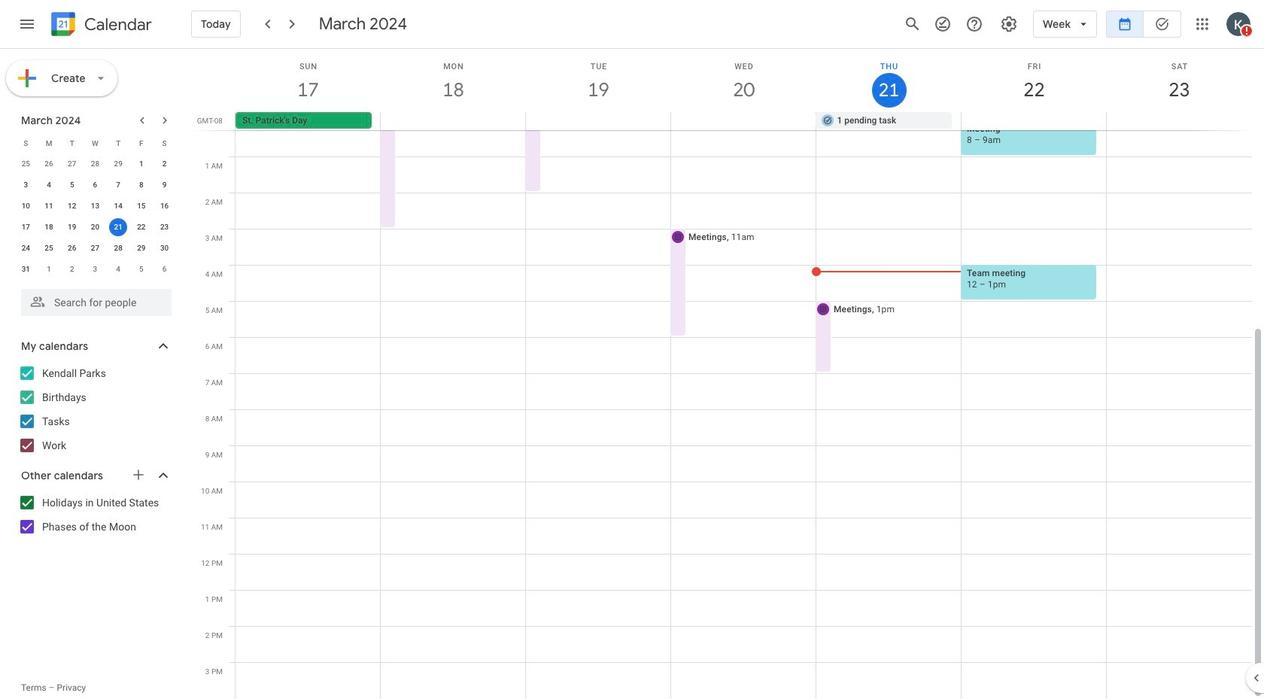 Task type: locate. For each thing, give the bounding box(es) containing it.
row group
[[14, 154, 176, 280]]

21, today element
[[109, 218, 127, 236]]

30 element
[[156, 239, 174, 257]]

9 element
[[156, 176, 174, 194]]

17 element
[[17, 218, 35, 236]]

march 2024 grid
[[14, 133, 176, 280]]

april 5 element
[[132, 260, 150, 279]]

grid
[[193, 47, 1265, 699]]

31 element
[[17, 260, 35, 279]]

1 element
[[132, 155, 150, 173]]

cell
[[381, 112, 526, 130], [526, 112, 671, 130], [671, 112, 816, 130], [962, 112, 1107, 130], [1107, 112, 1252, 130], [107, 217, 130, 238]]

13 element
[[86, 197, 104, 215]]

row
[[229, 112, 1265, 130], [14, 133, 176, 154], [14, 154, 176, 175], [14, 175, 176, 196], [14, 196, 176, 217], [14, 217, 176, 238], [14, 238, 176, 259], [14, 259, 176, 280]]

16 element
[[156, 197, 174, 215]]

8 element
[[132, 176, 150, 194]]

4 element
[[40, 176, 58, 194]]

february 29 element
[[109, 155, 127, 173]]

29 element
[[132, 239, 150, 257]]

19 element
[[63, 218, 81, 236]]

3 element
[[17, 176, 35, 194]]

None search field
[[0, 283, 187, 316]]

heading
[[81, 15, 152, 34]]

other calendars list
[[3, 491, 187, 539]]

february 27 element
[[63, 155, 81, 173]]

10 element
[[17, 197, 35, 215]]

heading inside calendar element
[[81, 15, 152, 34]]

february 25 element
[[17, 155, 35, 173]]

Search for people text field
[[30, 289, 163, 316]]

calendar element
[[48, 9, 152, 42]]

february 28 element
[[86, 155, 104, 173]]

5 element
[[63, 176, 81, 194]]

my calendars list
[[3, 361, 187, 458]]

april 2 element
[[63, 260, 81, 279]]

14 element
[[109, 197, 127, 215]]

april 6 element
[[156, 260, 174, 279]]



Task type: vqa. For each thing, say whether or not it's contained in the screenshot.
In
no



Task type: describe. For each thing, give the bounding box(es) containing it.
24 element
[[17, 239, 35, 257]]

11 element
[[40, 197, 58, 215]]

15 element
[[132, 197, 150, 215]]

april 3 element
[[86, 260, 104, 279]]

26 element
[[63, 239, 81, 257]]

6 element
[[86, 176, 104, 194]]

20 element
[[86, 218, 104, 236]]

main drawer image
[[18, 15, 36, 33]]

28 element
[[109, 239, 127, 257]]

february 26 element
[[40, 155, 58, 173]]

27 element
[[86, 239, 104, 257]]

2 element
[[156, 155, 174, 173]]

22 element
[[132, 218, 150, 236]]

settings menu image
[[1001, 15, 1019, 33]]

12 element
[[63, 197, 81, 215]]

18 element
[[40, 218, 58, 236]]

april 1 element
[[40, 260, 58, 279]]

23 element
[[156, 218, 174, 236]]

add other calendars image
[[131, 468, 146, 483]]

cell inside march 2024 grid
[[107, 217, 130, 238]]

7 element
[[109, 176, 127, 194]]

25 element
[[40, 239, 58, 257]]

april 4 element
[[109, 260, 127, 279]]



